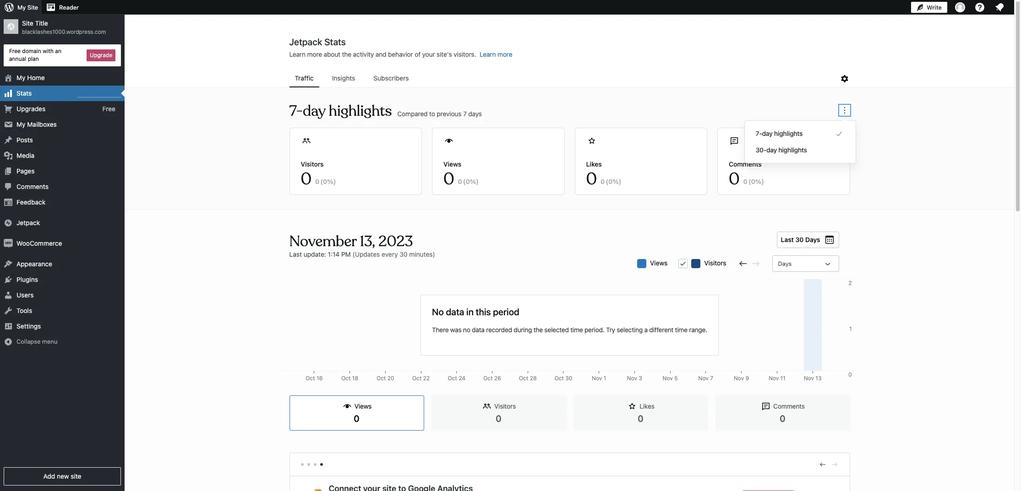 Task type: vqa. For each thing, say whether or not it's contained in the screenshot.
3rd '('
yes



Task type: describe. For each thing, give the bounding box(es) containing it.
13,
[[360, 232, 375, 251]]

none checkbox inside jetpack stats main content
[[679, 259, 688, 269]]

9
[[746, 375, 749, 382]]

more
[[307, 50, 322, 58]]

with
[[43, 48, 54, 55]]

30-day highlights
[[756, 146, 807, 154]]

last inside november 13, 2023 last update: 1:14 pm (updates every 30 minutes)
[[289, 251, 302, 258]]

visitors 0 0 ( 0 %)
[[301, 160, 336, 190]]

3
[[639, 375, 642, 382]]

nov for nov 9
[[734, 375, 744, 382]]

visitors for visitors 0
[[494, 403, 516, 411]]

there
[[432, 326, 449, 334]]

previous image
[[819, 461, 827, 469]]

stats link
[[0, 85, 125, 101]]

nov for nov 11
[[769, 375, 779, 382]]

days inside button
[[805, 236, 820, 244]]

( for comments 0 0 ( 0 %)
[[749, 178, 751, 186]]

pages link
[[0, 163, 125, 179]]

next image
[[830, 461, 839, 469]]

likes for likes 0
[[640, 403, 655, 411]]

28
[[530, 375, 537, 382]]

0 inside views 0
[[354, 414, 360, 424]]

16
[[317, 375, 323, 382]]

oct for oct 16
[[306, 375, 315, 382]]

site inside the site title blacklashes1000.wordpress.com
[[22, 19, 33, 27]]

different
[[649, 326, 674, 334]]

jetpack link
[[0, 215, 125, 231]]

1 inside 100,000 2 1 0
[[849, 326, 852, 333]]

learn more
[[480, 50, 512, 58]]

jetpack stats main content
[[0, 36, 1014, 492]]

oct 24
[[448, 375, 466, 382]]

jetpack stats
[[289, 37, 346, 47]]

compared to previous 7 days
[[397, 110, 482, 118]]

5
[[675, 375, 678, 382]]

18
[[352, 375, 358, 382]]

feedback
[[16, 198, 45, 206]]

last 30 days button
[[777, 232, 839, 248]]

nov 3
[[627, 375, 642, 382]]

%) for likes 0 0 ( 0 %)
[[613, 178, 622, 186]]

oct 26
[[483, 375, 501, 382]]

selected
[[545, 326, 569, 334]]

nov 7
[[699, 375, 713, 382]]

site's
[[437, 50, 452, 58]]

upgrades
[[16, 105, 45, 113]]

0 inside comments 0
[[780, 414, 786, 424]]

write link
[[911, 0, 948, 15]]

an
[[55, 48, 61, 55]]

media
[[16, 151, 34, 159]]

range.
[[689, 326, 707, 334]]

7- inside jetpack stats main content
[[289, 102, 303, 121]]

20
[[388, 375, 394, 382]]

0 horizontal spatial data
[[446, 307, 464, 317]]

day for 30-day highlights button
[[767, 146, 777, 154]]

help image
[[975, 2, 986, 13]]

7- inside 7-day highlights button
[[756, 130, 762, 137]]

nov for nov 13
[[804, 375, 814, 382]]

upgrade button
[[87, 49, 115, 61]]

traffic
[[295, 74, 314, 82]]

my for my home
[[16, 74, 25, 81]]

tools
[[16, 307, 32, 315]]

days inside dropdown button
[[778, 260, 792, 268]]

highlights for 30-day highlights button
[[779, 146, 807, 154]]

plugins
[[16, 276, 38, 283]]

oct for oct 20
[[377, 375, 386, 382]]

26
[[494, 375, 501, 382]]

activity
[[353, 50, 374, 58]]

7-day highlights button
[[756, 128, 845, 139]]

appearance link
[[0, 256, 125, 272]]

nov 11
[[769, 375, 786, 382]]

( for likes 0 0 ( 0 %)
[[606, 178, 608, 186]]

selecting
[[617, 326, 643, 334]]

during
[[514, 326, 532, 334]]

users
[[16, 291, 34, 299]]

my mailboxes
[[16, 120, 57, 128]]

november 13, 2023 last update: 1:14 pm (updates every 30 minutes)
[[289, 232, 435, 258]]

traffic link
[[289, 70, 319, 87]]

2023
[[379, 232, 413, 251]]

oct 28
[[519, 375, 537, 382]]

visitors for visitors 0 0 ( 0 %)
[[301, 160, 324, 168]]

views 0 0 ( 0 %)
[[444, 160, 479, 190]]

insights link
[[327, 70, 361, 87]]

no data in this period
[[432, 307, 520, 317]]

likes 0
[[638, 403, 655, 424]]

my mailboxes link
[[0, 117, 125, 132]]

and
[[376, 50, 386, 58]]

nov for nov 7
[[699, 375, 709, 382]]

oct for oct 30
[[555, 375, 564, 382]]

comments 0
[[773, 403, 805, 424]]

1 time from the left
[[571, 326, 583, 334]]

img image for jetpack
[[4, 218, 13, 228]]

30-
[[756, 146, 767, 154]]

2 time from the left
[[675, 326, 688, 334]]

my site
[[17, 4, 38, 11]]

no
[[463, 326, 470, 334]]

views for views 0
[[355, 403, 372, 411]]

there was no data recorded during the selected time period. try selecting a different time range.
[[432, 326, 707, 334]]

24
[[459, 375, 466, 382]]

users link
[[0, 288, 125, 303]]

11
[[781, 375, 786, 382]]

november
[[289, 232, 357, 251]]

period
[[493, 307, 520, 317]]

home
[[27, 74, 45, 81]]

free domain with an annual plan
[[9, 48, 61, 62]]

img image for woocommerce
[[4, 239, 13, 248]]

settings link
[[0, 319, 125, 334]]

try
[[606, 326, 615, 334]]

day for 7-day highlights button on the top of page
[[762, 130, 773, 137]]

days button
[[772, 256, 839, 272]]

upgrade
[[90, 52, 112, 59]]



Task type: locate. For each thing, give the bounding box(es) containing it.
1 vertical spatial img image
[[4, 239, 13, 248]]

learn more link
[[480, 50, 512, 58]]

1 vertical spatial 100,000
[[831, 375, 852, 382]]

views for views 0 0 ( 0 %)
[[444, 160, 462, 168]]

0 horizontal spatial 7-
[[289, 102, 303, 121]]

my profile image
[[955, 2, 965, 12]]

annual plan
[[9, 55, 39, 62]]

8 oct from the left
[[555, 375, 564, 382]]

nov 13
[[804, 375, 822, 382]]

days up days dropdown button
[[805, 236, 820, 244]]

30-day highlights button
[[756, 145, 845, 156]]

collapse menu
[[16, 338, 57, 345]]

2 oct from the left
[[341, 375, 351, 382]]

nov left 13 in the right of the page
[[804, 375, 814, 382]]

highlights up 30-day highlights on the right top of page
[[774, 130, 803, 137]]

1 horizontal spatial 30
[[566, 375, 572, 382]]

recorded
[[486, 326, 512, 334]]

0 vertical spatial my
[[17, 4, 26, 11]]

100,000 for 100,000
[[831, 375, 852, 382]]

2 nov from the left
[[627, 375, 637, 382]]

7 left the days
[[463, 110, 467, 118]]

update:
[[304, 251, 326, 258]]

0 horizontal spatial visitors
[[301, 160, 324, 168]]

( inside likes 0 0 ( 0 %)
[[606, 178, 608, 186]]

img image left woocommerce on the left
[[4, 239, 13, 248]]

0 vertical spatial img image
[[4, 218, 13, 228]]

oct left 26
[[483, 375, 493, 382]]

pager controls element
[[290, 454, 850, 477]]

media link
[[0, 148, 125, 163]]

menu containing traffic
[[289, 70, 839, 88]]

0
[[301, 169, 312, 190], [444, 169, 454, 190], [586, 169, 597, 190], [729, 169, 740, 190], [315, 178, 320, 186], [323, 178, 327, 186], [458, 178, 462, 186], [466, 178, 470, 186], [601, 178, 605, 186], [608, 178, 613, 186], [744, 178, 748, 186], [751, 178, 755, 186], [849, 372, 852, 378], [354, 414, 360, 424], [496, 414, 502, 424], [638, 414, 644, 424], [780, 414, 786, 424]]

0 vertical spatial 30
[[796, 236, 804, 244]]

0 vertical spatial 1
[[849, 326, 852, 333]]

1 vertical spatial my
[[16, 74, 25, 81]]

reader
[[59, 4, 79, 11]]

100,000 right 13 in the right of the page
[[831, 375, 852, 382]]

0 horizontal spatial free
[[9, 48, 21, 55]]

1 vertical spatial days
[[778, 260, 792, 268]]

1 vertical spatial data
[[472, 326, 485, 334]]

learn
[[289, 50, 306, 58]]

to
[[429, 110, 435, 118]]

30
[[796, 236, 804, 244], [400, 251, 408, 258], [566, 375, 572, 382]]

( for visitors 0 0 ( 0 %)
[[320, 178, 323, 186]]

0 inside visitors 0
[[496, 414, 502, 424]]

0 horizontal spatial days
[[778, 260, 792, 268]]

1 horizontal spatial days
[[805, 236, 820, 244]]

6 oct from the left
[[483, 375, 493, 382]]

30 up days dropdown button
[[796, 236, 804, 244]]

comments for comments 0
[[773, 403, 805, 411]]

0 vertical spatial 7
[[463, 110, 467, 118]]

add new site
[[43, 473, 81, 481]]

6 nov from the left
[[769, 375, 779, 382]]

oct for oct 28
[[519, 375, 528, 382]]

0 horizontal spatial views
[[355, 403, 372, 411]]

2 vertical spatial my
[[16, 120, 25, 128]]

22
[[423, 375, 430, 382]]

1 horizontal spatial comments
[[729, 160, 762, 168]]

3 ( from the left
[[606, 178, 608, 186]]

1 img image from the top
[[4, 218, 13, 228]]

0 vertical spatial 7-
[[289, 102, 303, 121]]

img image inside jetpack link
[[4, 218, 13, 228]]

1 vertical spatial 7-
[[756, 130, 762, 137]]

data right no
[[472, 326, 485, 334]]

nov 9
[[734, 375, 749, 382]]

%) for views 0 0 ( 0 %)
[[470, 178, 479, 186]]

3 %) from the left
[[613, 178, 622, 186]]

%) inside the views 0 0 ( 0 %)
[[470, 178, 479, 186]]

0 vertical spatial site
[[27, 4, 38, 11]]

menu inside jetpack stats main content
[[289, 70, 839, 88]]

reader link
[[42, 0, 82, 15]]

day down traffic link
[[303, 102, 326, 121]]

highest hourly views 0 image
[[77, 91, 121, 97]]

oct right 28
[[555, 375, 564, 382]]

oct left 16
[[306, 375, 315, 382]]

7-day highlights up 30-day highlights on the right top of page
[[756, 130, 803, 137]]

3 nov from the left
[[663, 375, 673, 382]]

day inside button
[[762, 130, 773, 137]]

highlights
[[329, 102, 392, 121], [774, 130, 803, 137], [779, 146, 807, 154]]

site up title
[[27, 4, 38, 11]]

views inside the views 0 0 ( 0 %)
[[444, 160, 462, 168]]

views inside views 0
[[355, 403, 372, 411]]

0 vertical spatial views
[[444, 160, 462, 168]]

1 vertical spatial site
[[22, 19, 33, 27]]

tooltip
[[740, 116, 856, 164]]

site title blacklashes1000.wordpress.com
[[22, 19, 106, 35]]

7-day highlights inside jetpack stats main content
[[289, 102, 392, 121]]

jetpack
[[16, 219, 40, 227]]

visitors for visitors
[[704, 259, 726, 267]]

time left period.
[[571, 326, 583, 334]]

title
[[35, 19, 48, 27]]

0 vertical spatial comments
[[729, 160, 762, 168]]

1 horizontal spatial 1
[[849, 326, 852, 333]]

30 inside button
[[796, 236, 804, 244]]

free for free domain with an annual plan
[[9, 48, 21, 55]]

1 vertical spatial views
[[650, 259, 668, 267]]

likes
[[586, 160, 602, 168], [640, 403, 655, 411]]

site
[[27, 4, 38, 11], [22, 19, 33, 27]]

the right "about"
[[342, 50, 351, 58]]

views for views
[[650, 259, 668, 267]]

1 %) from the left
[[327, 178, 336, 186]]

oct for oct 24
[[448, 375, 457, 382]]

2 vertical spatial comments
[[773, 403, 805, 411]]

nov left 5
[[663, 375, 673, 382]]

stats
[[16, 89, 32, 97]]

time left range.
[[675, 326, 688, 334]]

collapse menu link
[[0, 334, 125, 349]]

1 horizontal spatial the
[[534, 326, 543, 334]]

every
[[382, 251, 398, 258]]

jetpack stats learn more about the activity and behavior of your site's visitors. learn more
[[289, 37, 512, 58]]

likes for likes 0 0 ( 0 %)
[[586, 160, 602, 168]]

30 left nov 1
[[566, 375, 572, 382]]

day up "30-"
[[762, 130, 773, 137]]

%) for visitors 0 0 ( 0 %)
[[327, 178, 336, 186]]

30 right every
[[400, 251, 408, 258]]

nov left the 11
[[769, 375, 779, 382]]

0 vertical spatial 100,000
[[831, 280, 852, 287]]

1 horizontal spatial last
[[781, 236, 794, 244]]

last
[[781, 236, 794, 244], [289, 251, 302, 258]]

tools link
[[0, 303, 125, 319]]

likes inside likes 0
[[640, 403, 655, 411]]

pm
[[341, 251, 351, 258]]

7- up "30-"
[[756, 130, 762, 137]]

nov left the 9
[[734, 375, 744, 382]]

img image left jetpack
[[4, 218, 13, 228]]

comments down "30-"
[[729, 160, 762, 168]]

domain
[[22, 48, 41, 55]]

0 horizontal spatial comments
[[16, 183, 49, 190]]

comments link
[[0, 179, 125, 195]]

oct 16
[[306, 375, 323, 382]]

data left 'in'
[[446, 307, 464, 317]]

None checkbox
[[679, 259, 688, 269]]

site inside my site link
[[27, 4, 38, 11]]

blacklashes1000.wordpress.com
[[22, 28, 106, 35]]

0 horizontal spatial 30
[[400, 251, 408, 258]]

highlights down 7-day highlights button on the top of page
[[779, 146, 807, 154]]

2 img image from the top
[[4, 239, 13, 248]]

0 horizontal spatial 7
[[463, 110, 467, 118]]

my left home
[[16, 74, 25, 81]]

2 horizontal spatial views
[[650, 259, 668, 267]]

comments for comments
[[16, 183, 49, 190]]

1 horizontal spatial 7-day highlights
[[756, 130, 803, 137]]

menu
[[289, 70, 839, 88]]

comments up feedback
[[16, 183, 49, 190]]

1 horizontal spatial free
[[102, 105, 115, 112]]

7 oct from the left
[[519, 375, 528, 382]]

nov for nov 1
[[592, 375, 602, 382]]

30 for last
[[796, 236, 804, 244]]

7- down traffic link
[[289, 102, 303, 121]]

day down 7-day highlights button on the top of page
[[767, 146, 777, 154]]

subscribers
[[374, 74, 409, 82]]

the
[[342, 50, 351, 58], [534, 326, 543, 334]]

this
[[476, 307, 491, 317]]

last left update:
[[289, 251, 302, 258]]

add new site link
[[4, 468, 121, 486]]

free
[[9, 48, 21, 55], [102, 105, 115, 112]]

100,000 for 100,000 2 1 0
[[831, 280, 852, 287]]

highlights inside button
[[774, 130, 803, 137]]

comments down the 11
[[773, 403, 805, 411]]

2 horizontal spatial visitors
[[704, 259, 726, 267]]

1 horizontal spatial time
[[675, 326, 688, 334]]

nov left 3
[[627, 375, 637, 382]]

1 horizontal spatial 7
[[710, 375, 713, 382]]

days down last 30 days
[[778, 260, 792, 268]]

menu
[[42, 338, 57, 345]]

comments 0 0 ( 0 %)
[[729, 160, 764, 190]]

0 vertical spatial likes
[[586, 160, 602, 168]]

day inside jetpack stats main content
[[303, 102, 326, 121]]

new
[[57, 473, 69, 481]]

nov for nov 3
[[627, 375, 637, 382]]

nov right oct 30
[[592, 375, 602, 382]]

0 vertical spatial last
[[781, 236, 794, 244]]

oct left 24
[[448, 375, 457, 382]]

1 vertical spatial likes
[[640, 403, 655, 411]]

1 vertical spatial 7-day highlights
[[756, 130, 803, 137]]

( inside the views 0 0 ( 0 %)
[[463, 178, 466, 186]]

0 vertical spatial 7-day highlights
[[289, 102, 392, 121]]

nov 5
[[663, 375, 678, 382]]

1 vertical spatial comments
[[16, 183, 49, 190]]

my for my site
[[17, 4, 26, 11]]

1 vertical spatial free
[[102, 105, 115, 112]]

30 inside november 13, 2023 last update: 1:14 pm (updates every 30 minutes)
[[400, 251, 408, 258]]

0 vertical spatial the
[[342, 50, 351, 58]]

feedback link
[[0, 195, 125, 210]]

%) for comments 0 0 ( 0 %)
[[755, 178, 764, 186]]

0 vertical spatial day
[[303, 102, 326, 121]]

( for views 0 0 ( 0 %)
[[463, 178, 466, 186]]

100,000 down days dropdown button
[[831, 280, 852, 287]]

last 30 days
[[781, 236, 820, 244]]

1 vertical spatial the
[[534, 326, 543, 334]]

0 inside likes 0
[[638, 414, 644, 424]]

visitors
[[301, 160, 324, 168], [704, 259, 726, 267], [494, 403, 516, 411]]

0 vertical spatial data
[[446, 307, 464, 317]]

your
[[422, 50, 435, 58]]

highlights inside button
[[779, 146, 807, 154]]

7-day highlights down the insights link
[[289, 102, 392, 121]]

2 vertical spatial 30
[[566, 375, 572, 382]]

comments for comments 0 0 ( 0 %)
[[729, 160, 762, 168]]

1 vertical spatial last
[[289, 251, 302, 258]]

2 100,000 from the top
[[831, 375, 852, 382]]

%)
[[327, 178, 336, 186], [470, 178, 479, 186], [613, 178, 622, 186], [755, 178, 764, 186]]

oct for oct 22
[[412, 375, 422, 382]]

free up annual plan
[[9, 48, 21, 55]]

nov
[[592, 375, 602, 382], [627, 375, 637, 382], [663, 375, 673, 382], [699, 375, 709, 382], [734, 375, 744, 382], [769, 375, 779, 382], [804, 375, 814, 382]]

in
[[466, 307, 474, 317]]

visitors inside visitors 0 0 ( 0 %)
[[301, 160, 324, 168]]

likes inside likes 0 0 ( 0 %)
[[586, 160, 602, 168]]

day inside button
[[767, 146, 777, 154]]

7
[[463, 110, 467, 118], [710, 375, 713, 382]]

nov for nov 5
[[663, 375, 673, 382]]

oct for oct 18
[[341, 375, 351, 382]]

woocommerce
[[16, 239, 62, 247]]

%) inside likes 0 0 ( 0 %)
[[613, 178, 622, 186]]

1
[[849, 326, 852, 333], [604, 375, 606, 382]]

2 vertical spatial views
[[355, 403, 372, 411]]

oct for oct 26
[[483, 375, 493, 382]]

5 nov from the left
[[734, 375, 744, 382]]

1 horizontal spatial data
[[472, 326, 485, 334]]

collapse
[[16, 338, 40, 345]]

0 horizontal spatial the
[[342, 50, 351, 58]]

( inside comments 0 0 ( 0 %)
[[749, 178, 751, 186]]

0 inside 100,000 2 1 0
[[849, 372, 852, 378]]

2 %) from the left
[[470, 178, 479, 186]]

1 100,000 from the top
[[831, 280, 852, 287]]

4 %) from the left
[[755, 178, 764, 186]]

0 vertical spatial free
[[9, 48, 21, 55]]

plugins link
[[0, 272, 125, 288]]

3 oct from the left
[[377, 375, 386, 382]]

highlights for 7-day highlights button on the top of page
[[774, 130, 803, 137]]

manage your notifications image
[[994, 2, 1005, 13]]

2 horizontal spatial comments
[[773, 403, 805, 411]]

views
[[444, 160, 462, 168], [650, 259, 668, 267], [355, 403, 372, 411]]

oct left 18
[[341, 375, 351, 382]]

1 horizontal spatial views
[[444, 160, 462, 168]]

highlights inside jetpack stats main content
[[329, 102, 392, 121]]

0 vertical spatial highlights
[[329, 102, 392, 121]]

1 nov from the left
[[592, 375, 602, 382]]

0 horizontal spatial last
[[289, 251, 302, 258]]

settings
[[16, 322, 41, 330]]

2 vertical spatial visitors
[[494, 403, 516, 411]]

oct left 20
[[377, 375, 386, 382]]

no
[[432, 307, 444, 317]]

1 ( from the left
[[320, 178, 323, 186]]

1 vertical spatial highlights
[[774, 130, 803, 137]]

oct 30
[[555, 375, 572, 382]]

0 vertical spatial days
[[805, 236, 820, 244]]

0 vertical spatial visitors
[[301, 160, 324, 168]]

period.
[[585, 326, 605, 334]]

4 oct from the left
[[412, 375, 422, 382]]

1 vertical spatial 1
[[604, 375, 606, 382]]

2 horizontal spatial 30
[[796, 236, 804, 244]]

1 horizontal spatial visitors
[[494, 403, 516, 411]]

(updates
[[353, 251, 380, 258]]

2 vertical spatial day
[[767, 146, 777, 154]]

days
[[468, 110, 482, 118]]

%) inside comments 0 0 ( 0 %)
[[755, 178, 764, 186]]

1 vertical spatial day
[[762, 130, 773, 137]]

my home link
[[0, 70, 125, 85]]

the right the during
[[534, 326, 543, 334]]

comments
[[729, 160, 762, 168], [16, 183, 49, 190], [773, 403, 805, 411]]

my up posts
[[16, 120, 25, 128]]

oct left 28
[[519, 375, 528, 382]]

1:14
[[328, 251, 340, 258]]

(
[[320, 178, 323, 186], [463, 178, 466, 186], [606, 178, 608, 186], [749, 178, 751, 186]]

nov 1
[[592, 375, 606, 382]]

0 horizontal spatial 1
[[604, 375, 606, 382]]

highlights down the insights link
[[329, 102, 392, 121]]

free inside free domain with an annual plan
[[9, 48, 21, 55]]

7 nov from the left
[[804, 375, 814, 382]]

( inside visitors 0 0 ( 0 %)
[[320, 178, 323, 186]]

free down highest hourly views 0 image
[[102, 105, 115, 112]]

0 horizontal spatial 7-day highlights
[[289, 102, 392, 121]]

my left reader link
[[17, 4, 26, 11]]

img image inside woocommerce link
[[4, 239, 13, 248]]

img image
[[4, 218, 13, 228], [4, 239, 13, 248]]

1 horizontal spatial 7-
[[756, 130, 762, 137]]

tooltip containing 7-day highlights
[[740, 116, 856, 164]]

100,000 2 1 0
[[831, 280, 852, 378]]

2 vertical spatial highlights
[[779, 146, 807, 154]]

oct 18
[[341, 375, 358, 382]]

oct left 22 on the bottom left
[[412, 375, 422, 382]]

likes 0 0 ( 0 %)
[[586, 160, 622, 190]]

4 nov from the left
[[699, 375, 709, 382]]

1 vertical spatial 7
[[710, 375, 713, 382]]

write
[[927, 4, 942, 11]]

last up days dropdown button
[[781, 236, 794, 244]]

1 horizontal spatial likes
[[640, 403, 655, 411]]

the inside jetpack stats learn more about the activity and behavior of your site's visitors. learn more
[[342, 50, 351, 58]]

2 ( from the left
[[463, 178, 466, 186]]

30 for oct
[[566, 375, 572, 382]]

my for my mailboxes
[[16, 120, 25, 128]]

my home
[[16, 74, 45, 81]]

7-day highlights inside button
[[756, 130, 803, 137]]

7 left nov 9 on the right bottom
[[710, 375, 713, 382]]

nov right 5
[[699, 375, 709, 382]]

0 horizontal spatial likes
[[586, 160, 602, 168]]

site left title
[[22, 19, 33, 27]]

5 oct from the left
[[448, 375, 457, 382]]

4 ( from the left
[[749, 178, 751, 186]]

free for free
[[102, 105, 115, 112]]

0 horizontal spatial time
[[571, 326, 583, 334]]

comments inside comments 0 0 ( 0 %)
[[729, 160, 762, 168]]

1 vertical spatial visitors
[[704, 259, 726, 267]]

compared
[[397, 110, 428, 118]]

1 vertical spatial 30
[[400, 251, 408, 258]]

1 oct from the left
[[306, 375, 315, 382]]

last inside button
[[781, 236, 794, 244]]

%) inside visitors 0 0 ( 0 %)
[[327, 178, 336, 186]]



